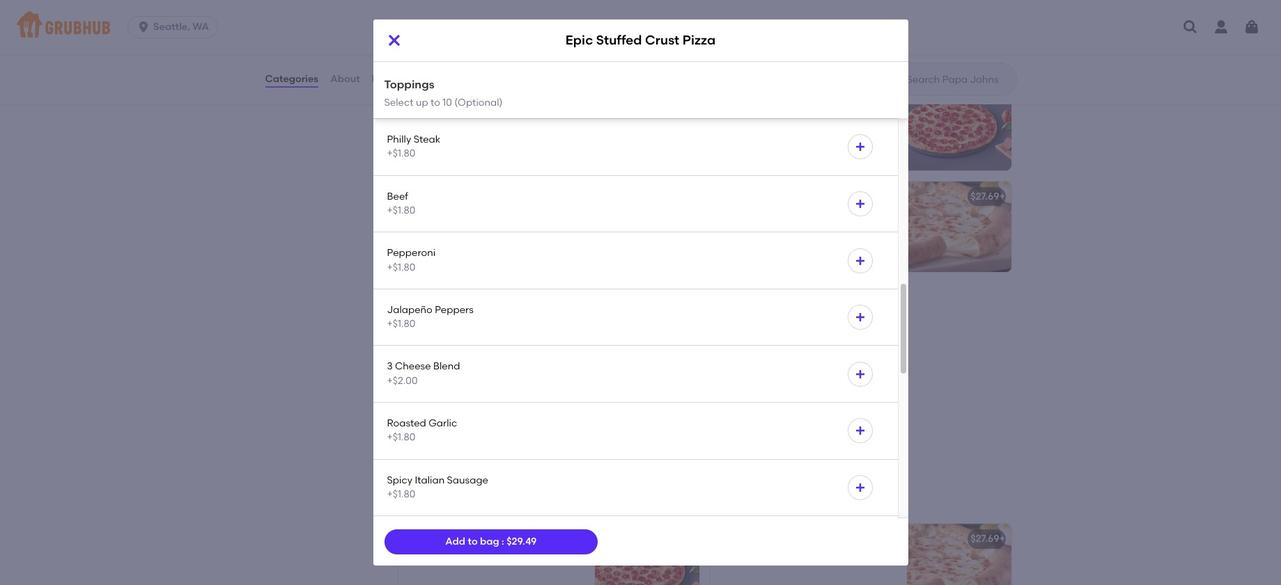Task type: locate. For each thing, give the bounding box(es) containing it.
to left 10
[[431, 97, 440, 108]]

1 vertical spatial epic stuffed crust pizza image
[[596, 374, 701, 465]]

1 vertical spatial roni
[[446, 534, 467, 546]]

1 vertical spatial select
[[384, 97, 414, 108]]

shaq-a-roni pizza
[[407, 191, 495, 203], [407, 534, 495, 546]]

up
[[416, 97, 428, 108]]

shaq-a-roni pizza for first shaq-a-roni pizza button from the top of the page
[[407, 191, 495, 203]]

shaq-a-roni pizza for 2nd shaq-a-roni pizza button from the top of the page
[[407, 534, 495, 546]]

10
[[443, 97, 452, 108]]

grubhub
[[475, 351, 517, 363]]

0 vertical spatial roni
[[446, 191, 467, 203]]

0 vertical spatial $27.69 +
[[971, 191, 1005, 203]]

3 +$1.80 from the top
[[387, 205, 416, 217]]

shaq-
[[407, 191, 435, 203], [407, 534, 435, 546]]

1 vertical spatial shaq-a-roni pizza
[[407, 534, 495, 546]]

svg image
[[855, 16, 866, 27], [1182, 19, 1199, 36], [386, 32, 402, 49], [458, 92, 469, 103], [855, 142, 866, 153], [855, 199, 866, 210], [855, 426, 866, 437], [855, 483, 866, 494]]

2 roni from the top
[[446, 534, 467, 546]]

1 vertical spatial crust
[[465, 386, 491, 398]]

+$1.80 down beef
[[387, 205, 416, 217]]

1 horizontal spatial stuffed
[[596, 32, 642, 48]]

0 vertical spatial shaq-a-roni pizza button
[[398, 182, 699, 272]]

1 shaq-a-roni pizza from the top
[[407, 191, 495, 203]]

pizza
[[683, 32, 716, 48], [485, 89, 510, 101], [470, 191, 495, 203], [494, 386, 519, 398], [470, 534, 495, 546]]

1 $27.69 from the top
[[971, 191, 999, 203]]

add
[[445, 536, 466, 548]]

shaq-a-roni pizza button
[[398, 182, 699, 272], [398, 525, 699, 586]]

epic stuffed crust pizza inside epic stuffed crust pizza button
[[405, 386, 519, 398]]

6 +$1.80 from the top
[[387, 432, 416, 444]]

1 vertical spatial shaq-a-roni pizza image
[[595, 182, 699, 272]]

(optional)
[[454, 97, 503, 108]]

0 vertical spatial shaq-a-roni pizza
[[407, 191, 495, 203]]

one
[[438, 65, 455, 76]]

1 vertical spatial epic stuffed crust pizza
[[405, 386, 519, 398]]

0 vertical spatial epic stuffed crust pizza image
[[907, 182, 1011, 272]]

1 vertical spatial shaq-
[[407, 534, 435, 546]]

4 +$1.80 from the top
[[387, 262, 416, 273]]

epic stuffed crust pizza button
[[397, 374, 701, 465]]

1 horizontal spatial epic
[[566, 32, 593, 48]]

$27.69
[[971, 191, 999, 203], [971, 534, 999, 546]]

a- right beef +$1.80
[[435, 191, 446, 203]]

hawaiian
[[437, 89, 483, 101]]

roni left bag
[[446, 534, 467, 546]]

shaq- for first shaq-a-roni pizza button from the top of the page
[[407, 191, 435, 203]]

0 vertical spatial $27.69
[[971, 191, 999, 203]]

0 vertical spatial epic stuffed crust pizza
[[566, 32, 716, 48]]

ordered
[[420, 351, 458, 363]]

+$1.80 down spicy
[[387, 489, 416, 501]]

0 vertical spatial shaq-a-roni pizza image
[[907, 80, 1011, 171]]

2 $27.69 from the top
[[971, 534, 999, 546]]

pepperoni +$1.80
[[387, 248, 436, 273]]

epic left the meats pizza image
[[566, 32, 593, 48]]

1 horizontal spatial crust
[[645, 32, 680, 48]]

0 vertical spatial stuffed
[[596, 32, 642, 48]]

to
[[431, 97, 440, 108], [468, 536, 478, 548]]

3 + from the top
[[999, 534, 1005, 546]]

best sellers most ordered on grubhub
[[395, 332, 517, 363]]

+$1.80 down pepperoni
[[387, 262, 416, 273]]

+$1.80 down grilled
[[387, 22, 416, 34]]

crust inside epic stuffed crust pizza button
[[465, 386, 491, 398]]

show
[[682, 287, 708, 299]]

epic stuffed crust pizza image
[[907, 182, 1011, 272], [596, 374, 701, 465], [907, 525, 1011, 586]]

selection
[[465, 492, 534, 510]]

0 vertical spatial crust
[[645, 32, 680, 48]]

shaq-a-roni pizza image
[[907, 80, 1011, 171], [595, 182, 699, 272], [595, 525, 699, 586]]

to inside toppings select up to 10 (optional)
[[431, 97, 440, 108]]

1 + from the top
[[999, 89, 1005, 101]]

2 shaq- from the top
[[407, 534, 435, 546]]

0 vertical spatial to
[[431, 97, 440, 108]]

Search Papa Johns search field
[[905, 73, 1012, 86]]

svg image inside seattle, wa button
[[137, 20, 151, 34]]

garlic
[[429, 418, 457, 430]]

+
[[999, 89, 1005, 101], [999, 191, 1005, 203], [999, 534, 1005, 546]]

roni right beef +$1.80
[[446, 191, 467, 203]]

2 a- from the top
[[435, 534, 446, 546]]

epic stuffed crust pizza
[[566, 32, 716, 48], [405, 386, 519, 398]]

5 +$1.80 from the top
[[387, 319, 416, 330]]

1 shaq- from the top
[[407, 191, 435, 203]]

to left bag
[[468, 536, 478, 548]]

0 vertical spatial select
[[406, 65, 435, 76]]

main navigation navigation
[[0, 0, 1281, 54]]

steak
[[414, 134, 440, 146]]

shaq-a-roni pizza down the steak
[[407, 191, 495, 203]]

1 vertical spatial $27.69 +
[[971, 534, 1005, 546]]

+$1.80 down jalapeño
[[387, 319, 416, 330]]

stuffed
[[596, 32, 642, 48], [428, 386, 463, 398]]

select inside toppings select up to 10 (optional)
[[384, 97, 414, 108]]

epic down cheese on the left of page
[[405, 386, 426, 398]]

svg image inside main navigation navigation
[[1182, 19, 1199, 36]]

2 +$1.80 from the top
[[387, 148, 416, 160]]

shaq- left add
[[407, 534, 435, 546]]

select for portion
[[406, 65, 435, 76]]

7 +$1.80 from the top
[[387, 489, 416, 501]]

$27.69 +
[[971, 191, 1005, 203], [971, 534, 1005, 546]]

beef
[[387, 191, 408, 203]]

0 horizontal spatial epic stuffed crust pizza
[[405, 386, 519, 398]]

philly steak +$1.80
[[387, 134, 440, 160]]

svg image
[[1244, 19, 1260, 36], [137, 20, 151, 34], [855, 255, 866, 267], [855, 312, 866, 323], [855, 369, 866, 380]]

roni for 2nd shaq-a-roni pizza button from the top of the page
[[446, 534, 467, 546]]

2 shaq-a-roni pizza from the top
[[407, 534, 495, 546]]

spicy italian sausage +$1.80
[[387, 475, 488, 501]]

shaq- down philly steak +$1.80
[[407, 191, 435, 203]]

+$1.80 down philly
[[387, 148, 416, 160]]

blend
[[433, 361, 460, 373]]

+$2.00
[[387, 375, 418, 387]]

1 vertical spatial stuffed
[[428, 386, 463, 398]]

super hawaiian pizza image
[[595, 80, 699, 171]]

1 a- from the top
[[435, 191, 446, 203]]

roni
[[446, 191, 467, 203], [446, 534, 467, 546]]

0 vertical spatial +
[[999, 89, 1005, 101]]

0 horizontal spatial stuffed
[[428, 386, 463, 398]]

whole
[[414, 91, 444, 103]]

0 horizontal spatial to
[[431, 97, 440, 108]]

+$1.80 down the roasted
[[387, 432, 416, 444]]

stuffed inside button
[[428, 386, 463, 398]]

select down 'portion'
[[406, 65, 435, 76]]

select down toppings
[[384, 97, 414, 108]]

1 vertical spatial to
[[468, 536, 478, 548]]

0 horizontal spatial epic
[[405, 386, 426, 398]]

about button
[[330, 54, 361, 105]]

2 vertical spatial +
[[999, 534, 1005, 546]]

1 vertical spatial shaq-a-roni pizza button
[[398, 525, 699, 586]]

0 vertical spatial a-
[[435, 191, 446, 203]]

a-
[[435, 191, 446, 203], [435, 534, 446, 546]]

0 vertical spatial epic
[[566, 32, 593, 48]]

1 vertical spatial $27.69
[[971, 534, 999, 546]]

crust
[[645, 32, 680, 48], [465, 386, 491, 398]]

left
[[490, 91, 508, 103]]

1 vertical spatial +
[[999, 191, 1005, 203]]

super
[[407, 89, 434, 101]]

2 vertical spatial shaq-a-roni pizza image
[[595, 525, 699, 586]]

featured
[[395, 492, 462, 510]]

select
[[406, 65, 435, 76], [384, 97, 414, 108]]

sausage
[[447, 475, 488, 487]]

shaq-a-roni pizza down 'featured selection'
[[407, 534, 495, 546]]

0 vertical spatial shaq-
[[407, 191, 435, 203]]

2 + from the top
[[999, 191, 1005, 203]]

reviews button
[[371, 54, 411, 105]]

sellers
[[431, 332, 480, 349]]

0 horizontal spatial crust
[[465, 386, 491, 398]]

+$1.80 inside the grilled chicken +$1.80
[[387, 22, 416, 34]]

svg image for jalapeño peppers
[[855, 312, 866, 323]]

super hawaiian pizza
[[407, 89, 510, 101]]

1 vertical spatial a-
[[435, 534, 446, 546]]

1 +$1.80 from the top
[[387, 22, 416, 34]]

svg image for pepperoni
[[855, 255, 866, 267]]

+$1.80
[[387, 22, 416, 34], [387, 148, 416, 160], [387, 205, 416, 217], [387, 262, 416, 273], [387, 319, 416, 330], [387, 432, 416, 444], [387, 489, 416, 501]]

1 horizontal spatial epic stuffed crust pizza
[[566, 32, 716, 48]]

select inside portion select one
[[406, 65, 435, 76]]

a- down the featured at the left bottom of page
[[435, 534, 446, 546]]

about
[[330, 73, 360, 85]]

1 roni from the top
[[446, 191, 467, 203]]

:
[[502, 536, 504, 548]]

epic
[[566, 32, 593, 48], [405, 386, 426, 398]]

a- for first shaq-a-roni pizza button from the top of the page
[[435, 191, 446, 203]]

1 vertical spatial epic
[[405, 386, 426, 398]]



Task type: describe. For each thing, give the bounding box(es) containing it.
show less button
[[393, 278, 1017, 309]]

categories button
[[264, 54, 319, 105]]

$19.29 +
[[971, 89, 1005, 101]]

+$1.80 inside jalapeño peppers +$1.80
[[387, 319, 416, 330]]

bag
[[480, 536, 499, 548]]

shaq-a-roni pizza image for 2nd shaq-a-roni pizza button from the top of the page
[[595, 525, 699, 586]]

seattle, wa
[[153, 21, 209, 33]]

peppers
[[435, 304, 474, 316]]

jalapeño
[[387, 304, 433, 316]]

jalapeño peppers +$1.80
[[387, 304, 474, 330]]

$29.49
[[507, 536, 537, 548]]

toppings select up to 10 (optional)
[[384, 78, 503, 108]]

chicken
[[420, 8, 459, 20]]

select for toppings
[[384, 97, 414, 108]]

roni for first shaq-a-roni pizza button from the top of the page
[[446, 191, 467, 203]]

pizza inside button
[[485, 89, 510, 101]]

grilled chicken +$1.80
[[387, 8, 459, 34]]

toppings
[[384, 78, 434, 91]]

most
[[395, 351, 418, 363]]

2 shaq-a-roni pizza button from the top
[[398, 525, 699, 586]]

cheese
[[395, 361, 431, 373]]

epic inside button
[[405, 386, 426, 398]]

half
[[511, 91, 530, 103]]

categories
[[265, 73, 319, 85]]

2 vertical spatial epic stuffed crust pizza image
[[907, 525, 1011, 586]]

wa
[[192, 21, 209, 33]]

on
[[461, 351, 473, 363]]

a- for 2nd shaq-a-roni pizza button from the top of the page
[[435, 534, 446, 546]]

seattle,
[[153, 21, 190, 33]]

left half
[[490, 91, 530, 103]]

+$1.80 inside 'pepperoni +$1.80'
[[387, 262, 416, 273]]

shaq-a-roni pizza image for first shaq-a-roni pizza button from the top of the page
[[595, 182, 699, 272]]

beef +$1.80
[[387, 191, 416, 217]]

portion
[[406, 50, 440, 62]]

svg image for 3 cheese blend
[[855, 369, 866, 380]]

2 $27.69 + from the top
[[971, 534, 1005, 546]]

spicy
[[387, 475, 413, 487]]

reviews
[[372, 73, 411, 85]]

the works pizza image
[[907, 0, 1011, 69]]

italian
[[415, 475, 445, 487]]

less
[[710, 287, 728, 299]]

1 horizontal spatial to
[[468, 536, 478, 548]]

1 shaq-a-roni pizza button from the top
[[398, 182, 699, 272]]

roasted
[[387, 418, 426, 430]]

portion select one
[[406, 50, 455, 76]]

philly
[[387, 134, 411, 146]]

+$1.80 inside roasted garlic +$1.80
[[387, 432, 416, 444]]

+$1.80 inside philly steak +$1.80
[[387, 148, 416, 160]]

super hawaiian pizza button
[[398, 80, 699, 171]]

seattle, wa button
[[128, 16, 224, 38]]

grilled
[[387, 8, 418, 20]]

$19.29
[[971, 89, 999, 101]]

the meats pizza image
[[595, 0, 699, 69]]

shaq- for 2nd shaq-a-roni pizza button from the top of the page
[[407, 534, 435, 546]]

3 cheese blend +$2.00
[[387, 361, 460, 387]]

featured selection
[[395, 492, 534, 510]]

pepperoni
[[387, 248, 436, 259]]

roasted garlic +$1.80
[[387, 418, 457, 444]]

show less
[[682, 287, 728, 299]]

add to bag : $29.49
[[445, 536, 537, 548]]

best
[[395, 332, 428, 349]]

3
[[387, 361, 393, 373]]

1 $27.69 + from the top
[[971, 191, 1005, 203]]

+$1.80 inside spicy italian sausage +$1.80
[[387, 489, 416, 501]]



Task type: vqa. For each thing, say whether or not it's contained in the screenshot.
right A
no



